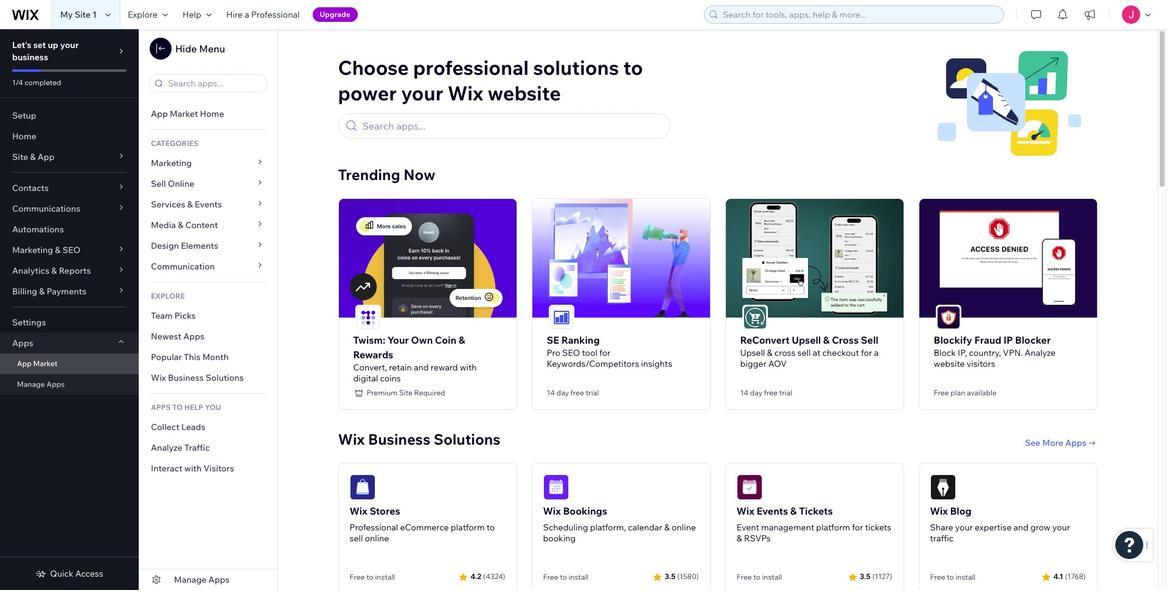 Task type: describe. For each thing, give the bounding box(es) containing it.
free for wix blog
[[930, 573, 946, 582]]

day for reconvert
[[750, 388, 763, 397]]

collect leads link
[[139, 417, 278, 438]]

seo inside popup button
[[63, 245, 80, 256]]

popular this month link
[[139, 347, 278, 368]]

website inside choose professional solutions to power your wix website
[[488, 81, 561, 105]]

hire a professional link
[[219, 0, 307, 29]]

install for scheduling
[[569, 573, 589, 582]]

reconvert upsell & cross sell poster image
[[726, 199, 904, 318]]

a inside hire a professional link
[[245, 9, 249, 20]]

power
[[338, 81, 397, 105]]

marketing for marketing
[[151, 158, 192, 169]]

14 for reconvert
[[740, 388, 749, 397]]

your inside "let's set up your business"
[[60, 40, 79, 51]]

platform,
[[590, 522, 626, 533]]

search apps... field inside sidebar element
[[164, 75, 263, 92]]

to inside choose professional solutions to power your wix website
[[624, 55, 643, 80]]

ip
[[1004, 334, 1013, 346]]

choose
[[338, 55, 409, 80]]

you
[[205, 403, 221, 412]]

home link
[[0, 126, 139, 147]]

free for se
[[571, 388, 584, 397]]

with inside sidebar element
[[184, 463, 202, 474]]

my site 1
[[60, 9, 97, 20]]

setup
[[12, 110, 36, 121]]

reward
[[431, 362, 458, 373]]

solutions inside "link"
[[206, 373, 244, 383]]

reports
[[59, 265, 91, 276]]

14 day free trial for reconvert
[[740, 388, 793, 397]]

site inside popup button
[[12, 152, 28, 163]]

popular this month
[[151, 352, 229, 363]]

media & content
[[151, 220, 218, 231]]

own
[[411, 334, 433, 346]]

wix inside wix bookings scheduling platform, calendar & online booking
[[543, 505, 561, 517]]

& inside site & app popup button
[[30, 152, 36, 163]]

app for app market
[[17, 359, 32, 368]]

twism: your own coin & rewards icon image
[[356, 306, 380, 329]]

hide menu button
[[150, 38, 225, 60]]

& inside billing & payments "dropdown button"
[[39, 286, 45, 297]]

blocker
[[1015, 334, 1051, 346]]

help
[[184, 403, 203, 412]]

management
[[761, 522, 815, 533]]

& inside marketing & seo popup button
[[55, 245, 61, 256]]

wix inside wix business solutions "link"
[[151, 373, 166, 383]]

your right grow
[[1053, 522, 1070, 533]]

0 horizontal spatial upsell
[[740, 347, 765, 358]]

wix events & tickets event management platform for tickets & rsvps
[[737, 505, 892, 544]]

quick
[[50, 569, 73, 579]]

trending now
[[338, 166, 435, 184]]

interact with visitors
[[151, 463, 234, 474]]

see more apps button
[[1025, 437, 1098, 448]]

app market home
[[151, 108, 224, 119]]

install for share
[[956, 573, 976, 582]]

block
[[934, 347, 956, 358]]

free for reconvert
[[764, 388, 778, 397]]

& inside media & content link
[[178, 220, 183, 231]]

quick access
[[50, 569, 103, 579]]

& inside twism: your own coin & rewards convert, retain and reward with digital coins
[[459, 334, 465, 346]]

traffic
[[930, 533, 954, 544]]

free to install for &
[[737, 573, 782, 582]]

14 day free trial for se
[[547, 388, 599, 397]]

install for &
[[762, 573, 782, 582]]

for inside se ranking pro seo tool for keywords/competitors insights
[[600, 347, 611, 358]]

blockify fraud ip blocker poster image
[[919, 199, 1097, 318]]

twism:
[[353, 334, 385, 346]]

1 horizontal spatial business
[[368, 430, 431, 448]]

blockify fraud ip blocker block ip, country, vpn. analyze website visitors
[[934, 334, 1056, 369]]

to inside wix stores professional ecommerce platform to sell online
[[487, 522, 495, 533]]

your down blog on the right bottom
[[956, 522, 973, 533]]

tool
[[582, 347, 598, 358]]

3.5 (1580)
[[665, 572, 699, 581]]

newest apps link
[[139, 326, 278, 347]]

1/4 completed
[[12, 78, 61, 87]]

& inside wix bookings scheduling platform, calendar & online booking
[[664, 522, 670, 533]]

website inside blockify fraud ip blocker block ip, country, vpn. analyze website visitors
[[934, 358, 965, 369]]

fraud
[[975, 334, 1002, 346]]

wix inside wix stores professional ecommerce platform to sell online
[[350, 505, 368, 517]]

visitors
[[967, 358, 996, 369]]

for inside reconvert upsell & cross sell upsell & cross sell at checkout for a bigger aov
[[861, 347, 872, 358]]

app for app market home
[[151, 108, 168, 119]]

wix business solutions link
[[139, 368, 278, 388]]

app market home link
[[139, 103, 278, 124]]

(4324)
[[483, 572, 506, 581]]

free for wix bookings
[[543, 573, 558, 582]]

sell inside wix stores professional ecommerce platform to sell online
[[350, 533, 363, 544]]

home inside home link
[[12, 131, 36, 142]]

expertise
[[975, 522, 1012, 533]]

analyze traffic link
[[139, 438, 278, 458]]

wix business solutions inside "link"
[[151, 373, 244, 383]]

menu
[[199, 43, 225, 55]]

0 vertical spatial manage apps link
[[0, 374, 139, 395]]

team picks link
[[139, 306, 278, 326]]

interact with visitors link
[[139, 458, 278, 479]]

apps to help you
[[151, 403, 221, 412]]

analytics & reports button
[[0, 261, 139, 281]]

wix bookings scheduling platform, calendar & online booking
[[543, 505, 696, 544]]

se ranking poster image
[[532, 199, 710, 318]]

1 vertical spatial search apps... field
[[359, 114, 664, 138]]

explore
[[128, 9, 158, 20]]

& inside services & events link
[[187, 199, 193, 210]]

app market
[[17, 359, 57, 368]]

1 horizontal spatial wix business solutions
[[338, 430, 501, 448]]

to for wix events & tickets
[[754, 573, 761, 582]]

set
[[33, 40, 46, 51]]

trial for ranking
[[586, 388, 599, 397]]

free to install for share
[[930, 573, 976, 582]]

reconvert
[[740, 334, 790, 346]]

ip,
[[958, 347, 967, 358]]

see more apps
[[1025, 437, 1087, 448]]

free for wix events & tickets
[[737, 573, 752, 582]]

0 horizontal spatial sell
[[151, 178, 166, 189]]

events inside sidebar element
[[195, 199, 222, 210]]

install for professional
[[375, 573, 395, 582]]

sell online
[[151, 178, 194, 189]]

online inside wix bookings scheduling platform, calendar & online booking
[[672, 522, 696, 533]]

analytics & reports
[[12, 265, 91, 276]]

3.5 for tickets
[[860, 572, 871, 581]]

content
[[185, 220, 218, 231]]

hire a professional
[[226, 9, 300, 20]]

newest apps
[[151, 331, 205, 342]]

plan
[[951, 388, 966, 397]]

Search for tools, apps, help & more... field
[[719, 6, 1000, 23]]

billing & payments
[[12, 286, 86, 297]]

hide menu
[[175, 43, 225, 55]]

analyze inside sidebar element
[[151, 443, 183, 453]]

1 horizontal spatial upsell
[[792, 334, 821, 346]]

to for wix stores
[[367, 573, 374, 582]]

checkout
[[823, 347, 859, 358]]

share
[[930, 522, 954, 533]]

grow
[[1031, 522, 1051, 533]]

blockify fraud ip blocker icon image
[[937, 306, 960, 329]]

marketing & seo
[[12, 245, 80, 256]]

(1580)
[[677, 572, 699, 581]]

app market link
[[0, 354, 139, 374]]

site & app
[[12, 152, 55, 163]]

design elements
[[151, 240, 218, 251]]

marketing link
[[139, 153, 278, 173]]

services & events link
[[139, 194, 278, 215]]

reconvert upsell & cross sell icon image
[[744, 306, 767, 329]]



Task type: vqa. For each thing, say whether or not it's contained in the screenshot.


Task type: locate. For each thing, give the bounding box(es) containing it.
wix events & tickets logo image
[[737, 475, 762, 500]]

and inside twism: your own coin & rewards convert, retain and reward with digital coins
[[414, 362, 429, 373]]

wix business solutions down this
[[151, 373, 244, 383]]

and inside wix blog share your expertise and grow your traffic
[[1014, 522, 1029, 533]]

country,
[[969, 347, 1001, 358]]

twism: your own coin & rewards poster image
[[339, 199, 516, 318]]

solutions down month
[[206, 373, 244, 383]]

2 horizontal spatial site
[[399, 388, 413, 397]]

1 install from the left
[[375, 573, 395, 582]]

bookings
[[563, 505, 607, 517]]

0 vertical spatial manage apps
[[17, 380, 65, 389]]

sidebar element containing let's set up your business
[[0, 29, 139, 590]]

a right hire
[[245, 9, 249, 20]]

0 horizontal spatial 3.5
[[665, 572, 676, 581]]

0 horizontal spatial wix business solutions
[[151, 373, 244, 383]]

to
[[172, 403, 183, 412]]

&
[[30, 152, 36, 163], [187, 199, 193, 210], [178, 220, 183, 231], [55, 245, 61, 256], [51, 265, 57, 276], [39, 286, 45, 297], [459, 334, 465, 346], [823, 334, 830, 346], [767, 347, 773, 358], [791, 505, 797, 517], [664, 522, 670, 533], [737, 533, 742, 544]]

app down 'settings'
[[17, 359, 32, 368]]

your
[[60, 40, 79, 51], [401, 81, 443, 105], [956, 522, 973, 533], [1053, 522, 1070, 533]]

booking
[[543, 533, 576, 544]]

2 free from the left
[[764, 388, 778, 397]]

business
[[168, 373, 204, 383], [368, 430, 431, 448]]

for inside wix events & tickets event management platform for tickets & rsvps
[[852, 522, 863, 533]]

1 vertical spatial manage apps
[[174, 575, 230, 586]]

3 install from the left
[[762, 573, 782, 582]]

1 horizontal spatial trial
[[779, 388, 793, 397]]

blockify
[[934, 334, 973, 346]]

home inside app market home link
[[200, 108, 224, 119]]

services & events
[[151, 199, 222, 210]]

0 horizontal spatial website
[[488, 81, 561, 105]]

& right the calendar
[[664, 522, 670, 533]]

professional down stores
[[350, 522, 398, 533]]

14 day free trial
[[547, 388, 599, 397], [740, 388, 793, 397]]

0 horizontal spatial sell
[[350, 533, 363, 544]]

site for premium
[[399, 388, 413, 397]]

sell down wix stores logo
[[350, 533, 363, 544]]

platform right the "ecommerce"
[[451, 522, 485, 533]]

more
[[1043, 437, 1064, 448]]

professional for stores
[[350, 522, 398, 533]]

reconvert upsell & cross sell upsell & cross sell at checkout for a bigger aov
[[740, 334, 879, 369]]

wix up scheduling
[[543, 505, 561, 517]]

blog
[[950, 505, 972, 517]]

site & app button
[[0, 147, 139, 167]]

1 trial from the left
[[586, 388, 599, 397]]

1 vertical spatial manage
[[174, 575, 207, 586]]

0 vertical spatial with
[[460, 362, 477, 373]]

now
[[404, 166, 435, 184]]

sidebar element containing hide menu
[[139, 29, 278, 590]]

wix down wix stores logo
[[350, 505, 368, 517]]

your inside choose professional solutions to power your wix website
[[401, 81, 443, 105]]

marketing down categories
[[151, 158, 192, 169]]

online right the calendar
[[672, 522, 696, 533]]

0 vertical spatial app
[[151, 108, 168, 119]]

let's
[[12, 40, 31, 51]]

1/4
[[12, 78, 23, 87]]

seo down the "ranking"
[[562, 347, 580, 358]]

business
[[12, 52, 48, 63]]

app up categories
[[151, 108, 168, 119]]

website down blockify
[[934, 358, 965, 369]]

online down stores
[[365, 533, 389, 544]]

analyze up interact on the bottom
[[151, 443, 183, 453]]

upsell
[[792, 334, 821, 346], [740, 347, 765, 358]]

1 horizontal spatial home
[[200, 108, 224, 119]]

0 vertical spatial business
[[168, 373, 204, 383]]

sidebar element
[[0, 29, 139, 590], [139, 29, 278, 590]]

team picks
[[151, 310, 196, 321]]

professional
[[251, 9, 300, 20], [350, 522, 398, 533]]

& left cross
[[823, 334, 830, 346]]

0 vertical spatial events
[[195, 199, 222, 210]]

upsell down 'reconvert'
[[740, 347, 765, 358]]

1 horizontal spatial online
[[672, 522, 696, 533]]

1 horizontal spatial website
[[934, 358, 965, 369]]

month
[[202, 352, 229, 363]]

1 horizontal spatial manage
[[174, 575, 207, 586]]

0 horizontal spatial 14 day free trial
[[547, 388, 599, 397]]

0 horizontal spatial market
[[33, 359, 57, 368]]

0 horizontal spatial site
[[12, 152, 28, 163]]

1 vertical spatial marketing
[[12, 245, 53, 256]]

wix down popular
[[151, 373, 166, 383]]

analyze inside blockify fraud ip blocker block ip, country, vpn. analyze website visitors
[[1025, 347, 1056, 358]]

for right checkout
[[861, 347, 872, 358]]

free down aov
[[764, 388, 778, 397]]

se ranking icon image
[[550, 306, 573, 329]]

this
[[184, 352, 201, 363]]

marketing inside marketing & seo popup button
[[12, 245, 53, 256]]

contacts button
[[0, 178, 139, 198]]

event
[[737, 522, 760, 533]]

upgrade button
[[313, 7, 358, 22]]

trial down keywords/competitors
[[586, 388, 599, 397]]

events
[[195, 199, 222, 210], [757, 505, 788, 517]]

marketing inside marketing link
[[151, 158, 192, 169]]

with right "reward"
[[460, 362, 477, 373]]

billing
[[12, 286, 37, 297]]

1 horizontal spatial search apps... field
[[359, 114, 664, 138]]

events inside wix events & tickets event management platform for tickets & rsvps
[[757, 505, 788, 517]]

design elements link
[[139, 236, 278, 256]]

1 platform from the left
[[451, 522, 485, 533]]

1 vertical spatial events
[[757, 505, 788, 517]]

& inside analytics & reports dropdown button
[[51, 265, 57, 276]]

manage
[[17, 380, 45, 389], [174, 575, 207, 586]]

solutions
[[533, 55, 619, 80]]

2 sidebar element from the left
[[139, 29, 278, 590]]

1 vertical spatial site
[[12, 152, 28, 163]]

see
[[1025, 437, 1041, 448]]

market inside app market link
[[33, 359, 57, 368]]

1 vertical spatial analyze
[[151, 443, 183, 453]]

1 horizontal spatial a
[[874, 347, 879, 358]]

events up management
[[757, 505, 788, 517]]

Search apps... field
[[164, 75, 263, 92], [359, 114, 664, 138]]

app inside popup button
[[38, 152, 55, 163]]

website down "solutions"
[[488, 81, 561, 105]]

0 horizontal spatial and
[[414, 362, 429, 373]]

1 3.5 from the left
[[665, 572, 676, 581]]

3.5 (1127)
[[860, 572, 893, 581]]

with inside twism: your own coin & rewards convert, retain and reward with digital coins
[[460, 362, 477, 373]]

market up categories
[[170, 108, 198, 119]]

3.5 for platform,
[[665, 572, 676, 581]]

communications button
[[0, 198, 139, 219]]

1 free to install from the left
[[350, 573, 395, 582]]

1 vertical spatial upsell
[[740, 347, 765, 358]]

a right checkout
[[874, 347, 879, 358]]

a inside reconvert upsell & cross sell upsell & cross sell at checkout for a bigger aov
[[874, 347, 879, 358]]

ecommerce
[[400, 522, 449, 533]]

site for my
[[75, 9, 91, 20]]

0 vertical spatial a
[[245, 9, 249, 20]]

& left reports at the left
[[51, 265, 57, 276]]

& up contacts
[[30, 152, 36, 163]]

platform inside wix stores professional ecommerce platform to sell online
[[451, 522, 485, 533]]

0 horizontal spatial search apps... field
[[164, 75, 263, 92]]

0 vertical spatial wix business solutions
[[151, 373, 244, 383]]

and left grow
[[1014, 522, 1029, 533]]

0 horizontal spatial professional
[[251, 9, 300, 20]]

seo up analytics & reports dropdown button
[[63, 245, 80, 256]]

wix business solutions down required
[[338, 430, 501, 448]]

online
[[672, 522, 696, 533], [365, 533, 389, 544]]

analyze traffic
[[151, 443, 210, 453]]

0 horizontal spatial a
[[245, 9, 249, 20]]

1 horizontal spatial 14 day free trial
[[740, 388, 793, 397]]

wix blog logo image
[[930, 475, 956, 500]]

cross
[[775, 347, 796, 358]]

& right coin in the left of the page
[[459, 334, 465, 346]]

& left rsvps
[[737, 533, 742, 544]]

1 horizontal spatial free
[[764, 388, 778, 397]]

1 free from the left
[[571, 388, 584, 397]]

free to install for professional
[[350, 573, 395, 582]]

events down sell online link
[[195, 199, 222, 210]]

premium
[[367, 388, 398, 397]]

3.5 left (1127)
[[860, 572, 871, 581]]

1 vertical spatial with
[[184, 463, 202, 474]]

wix up event
[[737, 505, 755, 517]]

online inside wix stores professional ecommerce platform to sell online
[[365, 533, 389, 544]]

0 horizontal spatial day
[[557, 388, 569, 397]]

0 vertical spatial professional
[[251, 9, 300, 20]]

professional for a
[[251, 9, 300, 20]]

communications
[[12, 203, 80, 214]]

sell left at
[[798, 347, 811, 358]]

media & content link
[[139, 215, 278, 236]]

2 horizontal spatial app
[[151, 108, 168, 119]]

14 day free trial down keywords/competitors
[[547, 388, 599, 397]]

0 horizontal spatial solutions
[[206, 373, 244, 383]]

billing & payments button
[[0, 281, 139, 302]]

collect leads
[[151, 422, 205, 433]]

home down setup
[[12, 131, 36, 142]]

professional inside wix stores professional ecommerce platform to sell online
[[350, 522, 398, 533]]

market inside app market home link
[[170, 108, 198, 119]]

0 vertical spatial market
[[170, 108, 198, 119]]

sell online link
[[139, 173, 278, 194]]

1 horizontal spatial sell
[[861, 334, 879, 346]]

1 14 day free trial from the left
[[547, 388, 599, 397]]

platform down tickets
[[816, 522, 850, 533]]

hire
[[226, 9, 243, 20]]

0 vertical spatial and
[[414, 362, 429, 373]]

0 horizontal spatial free
[[571, 388, 584, 397]]

0 horizontal spatial analyze
[[151, 443, 183, 453]]

2 day from the left
[[750, 388, 763, 397]]

free
[[934, 388, 949, 397], [350, 573, 365, 582], [543, 573, 558, 582], [737, 573, 752, 582], [930, 573, 946, 582]]

aov
[[769, 358, 787, 369]]

tickets
[[799, 505, 833, 517]]

wix bookings logo image
[[543, 475, 569, 500]]

analyze down blocker
[[1025, 347, 1056, 358]]

0 horizontal spatial trial
[[586, 388, 599, 397]]

apps inside popup button
[[12, 338, 33, 349]]

14 for se
[[547, 388, 555, 397]]

1 horizontal spatial and
[[1014, 522, 1029, 533]]

wix inside wix events & tickets event management platform for tickets & rsvps
[[737, 505, 755, 517]]

to for wix bookings
[[560, 573, 567, 582]]

1 horizontal spatial seo
[[562, 347, 580, 358]]

2 vertical spatial site
[[399, 388, 413, 397]]

0 horizontal spatial 14
[[547, 388, 555, 397]]

se ranking pro seo tool for keywords/competitors insights
[[547, 334, 672, 369]]

day for se
[[557, 388, 569, 397]]

2 14 day free trial from the left
[[740, 388, 793, 397]]

market for app market home
[[170, 108, 198, 119]]

0 vertical spatial website
[[488, 81, 561, 105]]

free for wix stores
[[350, 573, 365, 582]]

for left tickets
[[852, 522, 863, 533]]

0 vertical spatial upsell
[[792, 334, 821, 346]]

(1127)
[[873, 572, 893, 581]]

coins
[[380, 373, 401, 384]]

help
[[183, 9, 201, 20]]

0 vertical spatial manage
[[17, 380, 45, 389]]

0 horizontal spatial app
[[17, 359, 32, 368]]

1 vertical spatial solutions
[[434, 430, 501, 448]]

platform
[[451, 522, 485, 533], [816, 522, 850, 533]]

your right up
[[60, 40, 79, 51]]

0 horizontal spatial marketing
[[12, 245, 53, 256]]

1 horizontal spatial manage apps
[[174, 575, 230, 586]]

collect
[[151, 422, 179, 433]]

site left 1
[[75, 9, 91, 20]]

contacts
[[12, 183, 49, 194]]

website
[[488, 81, 561, 105], [934, 358, 965, 369]]

free down keywords/competitors
[[571, 388, 584, 397]]

14 day free trial down aov
[[740, 388, 793, 397]]

interact
[[151, 463, 182, 474]]

0 vertical spatial seo
[[63, 245, 80, 256]]

0 horizontal spatial with
[[184, 463, 202, 474]]

2 free to install from the left
[[543, 573, 589, 582]]

0 horizontal spatial home
[[12, 131, 36, 142]]

sell right cross
[[861, 334, 879, 346]]

3.5 left the (1580)
[[665, 572, 676, 581]]

your right power
[[401, 81, 443, 105]]

ranking
[[562, 334, 600, 346]]

calendar
[[628, 522, 663, 533]]

for right the tool
[[600, 347, 611, 358]]

home up marketing link
[[200, 108, 224, 119]]

& up management
[[791, 505, 797, 517]]

14 down bigger
[[740, 388, 749, 397]]

1 horizontal spatial site
[[75, 9, 91, 20]]

(1768)
[[1065, 572, 1086, 581]]

site
[[75, 9, 91, 20], [12, 152, 28, 163], [399, 388, 413, 397]]

app down home link
[[38, 152, 55, 163]]

0 vertical spatial solutions
[[206, 373, 244, 383]]

0 vertical spatial home
[[200, 108, 224, 119]]

& up media & content
[[187, 199, 193, 210]]

1 horizontal spatial 3.5
[[860, 572, 871, 581]]

wix up share
[[930, 505, 948, 517]]

solutions down required
[[434, 430, 501, 448]]

0 horizontal spatial seo
[[63, 245, 80, 256]]

4.1
[[1054, 572, 1064, 581]]

wix inside wix blog share your expertise and grow your traffic
[[930, 505, 948, 517]]

1 vertical spatial market
[[33, 359, 57, 368]]

2 platform from the left
[[816, 522, 850, 533]]

site up contacts
[[12, 152, 28, 163]]

1 vertical spatial wix business solutions
[[338, 430, 501, 448]]

rewards
[[353, 349, 393, 361]]

marketing for marketing & seo
[[12, 245, 53, 256]]

0 horizontal spatial business
[[168, 373, 204, 383]]

site down coins
[[399, 388, 413, 397]]

sell left online
[[151, 178, 166, 189]]

1 horizontal spatial with
[[460, 362, 477, 373]]

0 vertical spatial sell
[[798, 347, 811, 358]]

sell inside reconvert upsell & cross sell upsell & cross sell at checkout for a bigger aov
[[861, 334, 879, 346]]

trial down aov
[[779, 388, 793, 397]]

1 14 from the left
[[547, 388, 555, 397]]

my
[[60, 9, 73, 20]]

1 horizontal spatial professional
[[350, 522, 398, 533]]

with down traffic
[[184, 463, 202, 474]]

trial for upsell
[[779, 388, 793, 397]]

business down popular this month
[[168, 373, 204, 383]]

wix stores logo image
[[350, 475, 375, 500]]

1 vertical spatial business
[[368, 430, 431, 448]]

1 vertical spatial a
[[874, 347, 879, 358]]

4 free to install from the left
[[930, 573, 976, 582]]

1 horizontal spatial analyze
[[1025, 347, 1056, 358]]

market
[[170, 108, 198, 119], [33, 359, 57, 368]]

upsell up at
[[792, 334, 821, 346]]

services
[[151, 199, 185, 210]]

business down premium site required
[[368, 430, 431, 448]]

to for wix blog
[[947, 573, 954, 582]]

day down bigger
[[750, 388, 763, 397]]

1 vertical spatial website
[[934, 358, 965, 369]]

wix up wix stores logo
[[338, 430, 365, 448]]

apps
[[151, 403, 171, 412]]

quick access button
[[36, 569, 103, 579]]

0 vertical spatial marketing
[[151, 158, 192, 169]]

& right "billing"
[[39, 286, 45, 297]]

help button
[[175, 0, 219, 29]]

2 trial from the left
[[779, 388, 793, 397]]

professional
[[413, 55, 529, 80]]

seo
[[63, 245, 80, 256], [562, 347, 580, 358]]

free to install for scheduling
[[543, 573, 589, 582]]

2 3.5 from the left
[[860, 572, 871, 581]]

1 horizontal spatial sell
[[798, 347, 811, 358]]

insights
[[641, 358, 672, 369]]

market for app market
[[33, 359, 57, 368]]

1 horizontal spatial app
[[38, 152, 55, 163]]

2 vertical spatial app
[[17, 359, 32, 368]]

0 horizontal spatial events
[[195, 199, 222, 210]]

2 14 from the left
[[740, 388, 749, 397]]

& up the analytics & reports
[[55, 245, 61, 256]]

apps
[[183, 331, 205, 342], [12, 338, 33, 349], [47, 380, 65, 389], [1066, 437, 1087, 448], [209, 575, 230, 586]]

3 free to install from the left
[[737, 573, 782, 582]]

picks
[[175, 310, 196, 321]]

marketing & seo button
[[0, 240, 139, 261]]

1 vertical spatial professional
[[350, 522, 398, 533]]

1 sidebar element from the left
[[0, 29, 139, 590]]

day down "pro"
[[557, 388, 569, 397]]

1 vertical spatial manage apps link
[[139, 570, 278, 590]]

1 day from the left
[[557, 388, 569, 397]]

search apps... field up app market home link on the top of the page
[[164, 75, 263, 92]]

professional right hire
[[251, 9, 300, 20]]

1 vertical spatial sell
[[350, 533, 363, 544]]

14 down "pro"
[[547, 388, 555, 397]]

4 install from the left
[[956, 573, 976, 582]]

sell inside reconvert upsell & cross sell upsell & cross sell at checkout for a bigger aov
[[798, 347, 811, 358]]

coin
[[435, 334, 457, 346]]

business inside "link"
[[168, 373, 204, 383]]

0 vertical spatial analyze
[[1025, 347, 1056, 358]]

0 horizontal spatial manage
[[17, 380, 45, 389]]

0 horizontal spatial manage apps
[[17, 380, 65, 389]]

traffic
[[184, 443, 210, 453]]

wix down the professional
[[448, 81, 483, 105]]

marketing up analytics
[[12, 245, 53, 256]]

1 horizontal spatial solutions
[[434, 430, 501, 448]]

search apps... field down choose professional solutions to power your wix website
[[359, 114, 664, 138]]

platform inside wix events & tickets event management platform for tickets & rsvps
[[816, 522, 850, 533]]

1 horizontal spatial marketing
[[151, 158, 192, 169]]

day
[[557, 388, 569, 397], [750, 388, 763, 397]]

and right retain
[[414, 362, 429, 373]]

1 vertical spatial sell
[[861, 334, 879, 346]]

seo inside se ranking pro seo tool for keywords/competitors insights
[[562, 347, 580, 358]]

& down 'reconvert'
[[767, 347, 773, 358]]

with
[[460, 362, 477, 373], [184, 463, 202, 474]]

1 horizontal spatial market
[[170, 108, 198, 119]]

1 vertical spatial seo
[[562, 347, 580, 358]]

0 vertical spatial site
[[75, 9, 91, 20]]

wix inside choose professional solutions to power your wix website
[[448, 81, 483, 105]]

market down apps popup button
[[33, 359, 57, 368]]

2 install from the left
[[569, 573, 589, 582]]

up
[[48, 40, 58, 51]]

let's set up your business
[[12, 40, 79, 63]]

& right media
[[178, 220, 183, 231]]

se
[[547, 334, 559, 346]]

0 vertical spatial search apps... field
[[164, 75, 263, 92]]

vpn.
[[1003, 347, 1023, 358]]

1 horizontal spatial 14
[[740, 388, 749, 397]]



